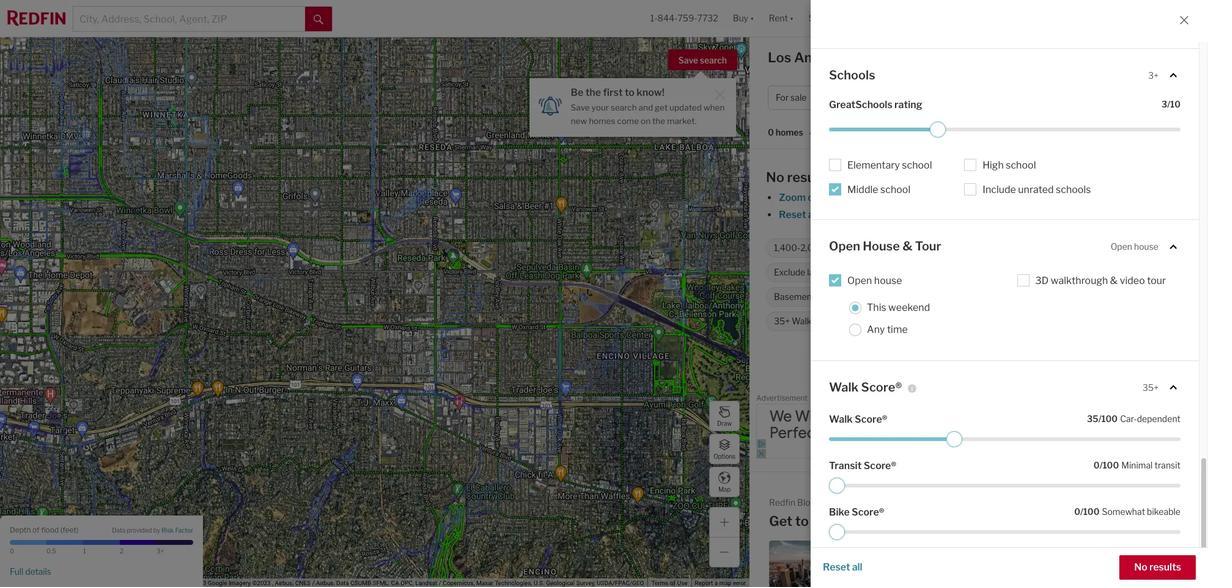 Task type: locate. For each thing, give the bounding box(es) containing it.
1 horizontal spatial open house
[[1111, 242, 1159, 252]]

1 horizontal spatial /
[[439, 581, 442, 587]]

0 horizontal spatial buildings
[[900, 566, 935, 575]]

report left a
[[695, 581, 713, 587]]

0 vertical spatial data
[[112, 527, 126, 535]]

1 walk score® from the top
[[830, 380, 903, 395]]

1 ©2023 from the left
[[188, 581, 206, 587]]

1 vertical spatial redfin
[[902, 359, 932, 371]]

report a map error link
[[695, 581, 746, 587]]

angeles
[[1019, 359, 1057, 371]]

apartment inside discover 14 koreatown apartment buildings in los angeles, ca
[[858, 566, 899, 575]]

1 vertical spatial report
[[695, 581, 713, 587]]

report left ad
[[1175, 396, 1194, 403]]

details
[[25, 567, 51, 577]]

0 vertical spatial more
[[1041, 209, 1065, 221]]

0 horizontal spatial no results
[[767, 169, 832, 185]]

the right be
[[586, 87, 601, 98]]

1 vertical spatial apartment
[[858, 566, 899, 575]]

buildings down the koreatown
[[900, 566, 935, 575]]

score® for bike
[[852, 507, 885, 519]]

more inside zoom out reset all filters or remove one of your filters below to see more homes
[[1041, 209, 1065, 221]]

0 horizontal spatial save
[[571, 103, 590, 113]]

have view
[[848, 292, 889, 302]]

map down the options
[[719, 486, 731, 493]]

reset left discover
[[823, 562, 851, 574]]

your
[[592, 103, 609, 113], [930, 209, 951, 221]]

communities
[[1009, 268, 1061, 278]]

2 horizontal spatial the
[[1076, 561, 1088, 570]]

zoom out reset all filters or remove one of your filters below to see more homes
[[779, 192, 1098, 221]]

0 vertical spatial your
[[592, 103, 609, 113]]

your down first
[[592, 103, 609, 113]]

when
[[704, 103, 725, 113]]

0 vertical spatial search
[[700, 55, 727, 65]]

1 horizontal spatial in
[[1068, 561, 1074, 570]]

airbus, right ,
[[275, 581, 294, 587]]

filters left below
[[953, 209, 979, 221]]

1 horizontal spatial airbus,
[[316, 581, 335, 587]]

1 vertical spatial &
[[1111, 275, 1118, 287]]

filters left or
[[821, 209, 848, 221]]

55+
[[991, 268, 1007, 278]]

open up leases
[[830, 239, 861, 254]]

0 horizontal spatial homes
[[589, 116, 616, 126]]

reset inside zoom out reset all filters or remove one of your filters below to see more homes
[[779, 209, 807, 221]]

1 horizontal spatial exclude
[[958, 268, 989, 278]]

ca down neighborhood
[[1102, 582, 1113, 588]]

include
[[983, 184, 1017, 196]]

0 vertical spatial save
[[679, 55, 699, 65]]

0 vertical spatial house
[[1135, 242, 1159, 252]]

discover 14 koreatown apartment buildings in los angeles, ca
[[858, 555, 959, 586]]

use
[[678, 581, 688, 587]]

/ right cnes
[[312, 581, 315, 587]]

come
[[617, 116, 639, 126]]

buildings
[[1136, 550, 1171, 559], [900, 566, 935, 575]]

apartment down discover
[[858, 566, 899, 575]]

california
[[945, 359, 988, 371]]

reset down the zoom
[[779, 209, 807, 221]]

to left see
[[1011, 209, 1020, 221]]

be
[[571, 87, 584, 98]]

0 for 0 /100 somewhat bikeable
[[1075, 507, 1081, 518]]

/100 left somewhat
[[1081, 507, 1100, 518]]

no right hollywood
[[1135, 562, 1148, 574]]

home
[[900, 93, 924, 103]]

score® right bike
[[852, 507, 885, 519]]

open down this
[[871, 317, 892, 327]]

0 for 0 homes •
[[768, 127, 774, 138]]

depth of flood ( feet )
[[10, 526, 79, 535]]

blog
[[798, 498, 816, 508]]

1 vertical spatial weekend
[[937, 317, 974, 327]]

report ad button
[[1175, 396, 1202, 406]]

13 top apartment buildings in the hollywood neighborhood of los angeles, ca
[[1068, 550, 1171, 588]]

redfin down time
[[902, 359, 932, 371]]

save inside button
[[679, 55, 699, 65]]

save down 759-
[[679, 55, 699, 65]]

angeles, inside discover 14 koreatown apartment buildings in los angeles, ca
[[858, 577, 890, 586]]

1 vertical spatial walk score®
[[830, 414, 888, 426]]

full details
[[10, 567, 51, 577]]

1 horizontal spatial search
[[700, 55, 727, 65]]

price button
[[835, 86, 887, 110]]

house up view
[[875, 275, 903, 287]]

exclude
[[774, 268, 806, 278], [958, 268, 989, 278]]

reset inside button
[[823, 562, 851, 574]]

in down 13
[[1068, 561, 1074, 570]]

/100 left the car-
[[1099, 414, 1118, 425]]

map left data
[[161, 581, 173, 587]]

ca up the 'schools'
[[853, 50, 873, 65]]

0 horizontal spatial map
[[161, 581, 173, 587]]

35+ for 35+ walk score
[[774, 317, 790, 327]]

0 vertical spatial /100
[[1099, 414, 1118, 425]]

0 horizontal spatial more
[[1041, 209, 1065, 221]]

all left 14
[[853, 562, 863, 574]]

weekend right this
[[937, 317, 974, 327]]

1 horizontal spatial reset
[[823, 562, 851, 574]]

angeles, down discover
[[858, 577, 890, 586]]

los angeles
[[1000, 359, 1057, 371]]

for
[[924, 50, 942, 65]]

zoom out button
[[779, 192, 824, 204]]

buildings inside discover 14 koreatown apartment buildings in los angeles, ca
[[900, 566, 935, 575]]

all down out at top right
[[809, 209, 819, 221]]

0 vertical spatial walk score®
[[830, 380, 903, 395]]

1 horizontal spatial your
[[930, 209, 951, 221]]

$250/month
[[1064, 243, 1115, 253]]

no results
[[767, 169, 832, 185], [1135, 562, 1182, 574]]

1 vertical spatial the
[[653, 116, 666, 126]]

& right on
[[903, 239, 913, 254]]

middle
[[848, 184, 879, 196]]

no results right hollywood
[[1135, 562, 1182, 574]]

0 /100 minimal transit
[[1094, 461, 1181, 471]]

0 vertical spatial open house
[[1111, 242, 1159, 252]]

open house up pool
[[1111, 242, 1159, 252]]

data left "csumb"
[[337, 581, 349, 587]]

2 vertical spatial redfin
[[770, 498, 796, 508]]

1 vertical spatial homes
[[776, 127, 804, 138]]

2 vertical spatial /100
[[1081, 507, 1100, 518]]

buildings inside "13 top apartment buildings in the hollywood neighborhood of los angeles, ca"
[[1136, 550, 1171, 559]]

save inside 'save your search and get updated when new homes come on the market.'
[[571, 103, 590, 113]]

0 horizontal spatial your
[[592, 103, 609, 113]]

search down 7732 on the right of the page
[[700, 55, 727, 65]]

/100 left minimal
[[1100, 461, 1120, 471]]

weekend up open house this weekend
[[889, 302, 931, 314]]

0 horizontal spatial reset
[[779, 209, 807, 221]]

school
[[903, 160, 933, 171], [1006, 160, 1037, 171], [881, 184, 911, 196]]

more right see
[[1041, 209, 1065, 221]]

house right remove hoa up to $250/month icon
[[1135, 242, 1159, 252]]

0 horizontal spatial search
[[611, 103, 637, 113]]

35+ up dependent
[[1143, 383, 1159, 393]]

map region
[[0, 16, 860, 588]]

this
[[921, 317, 935, 327]]

©2023 left ,
[[252, 581, 271, 587]]

0 vertical spatial homes
[[589, 116, 616, 126]]

0 vertical spatial weekend
[[889, 302, 931, 314]]

0 horizontal spatial the
[[586, 87, 601, 98]]

1 horizontal spatial save
[[679, 55, 699, 65]]

0 horizontal spatial exclude
[[774, 268, 806, 278]]

house down this weekend at the right bottom
[[894, 317, 919, 327]]

angeles, down neighborhood
[[1068, 582, 1100, 588]]

0 horizontal spatial in
[[937, 566, 943, 575]]

0 vertical spatial the
[[586, 87, 601, 98]]

u.s.
[[534, 581, 545, 587]]

report for report a map error
[[695, 581, 713, 587]]

)
[[76, 526, 79, 535]]

of down hollywood
[[1123, 571, 1130, 581]]

get
[[770, 514, 793, 530]]

more right read
[[1155, 499, 1179, 510]]

1 horizontal spatial 3+
[[1149, 70, 1159, 81]]

map inside button
[[719, 486, 731, 493]]

1 horizontal spatial ©2023
[[252, 581, 271, 587]]

of right the one
[[919, 209, 928, 221]]

basement
[[774, 292, 816, 302]]

1 vertical spatial results
[[1150, 562, 1182, 574]]

airbus,
[[275, 581, 294, 587], [316, 581, 335, 587]]

any time
[[867, 324, 908, 336]]

1 vertical spatial buildings
[[900, 566, 935, 575]]

1 horizontal spatial 35+
[[1143, 383, 1159, 393]]

airbus, right cnes
[[316, 581, 335, 587]]

no results up zoom out button
[[767, 169, 832, 185]]

for sale button
[[768, 86, 830, 110]]

1 exclude from the left
[[774, 268, 806, 278]]

ca inside discover 14 koreatown apartment buildings in los angeles, ca
[[892, 577, 903, 586]]

35+ down the basement
[[774, 317, 790, 327]]

1 vertical spatial search
[[611, 103, 637, 113]]

data
[[112, 527, 126, 535], [337, 581, 349, 587]]

3 /10
[[1162, 99, 1181, 110]]

risk factor link
[[162, 527, 193, 536]]

/ right landsat
[[439, 581, 442, 587]]

1 horizontal spatial no
[[1135, 562, 1148, 574]]

0 up 13
[[1075, 507, 1081, 518]]

0 vertical spatial report
[[1175, 396, 1194, 403]]

by
[[153, 527, 160, 535]]

0 horizontal spatial &
[[903, 239, 913, 254]]

school right the elementary
[[903, 160, 933, 171]]

walk score® down redfin link
[[830, 380, 903, 395]]

0 vertical spatial map
[[719, 486, 731, 493]]

to right first
[[625, 87, 635, 98]]

2 vertical spatial homes
[[1067, 209, 1098, 221]]

reset all filters button
[[779, 209, 849, 221]]

0 horizontal spatial 3+
[[157, 548, 164, 555]]

0 horizontal spatial ©2023
[[188, 581, 206, 587]]

of inside zoom out reset all filters or remove one of your filters below to see more homes
[[919, 209, 928, 221]]

buildings down bikeable
[[1136, 550, 1171, 559]]

to inside dialog
[[625, 87, 635, 98]]

market.
[[667, 116, 697, 126]]

homes left •
[[776, 127, 804, 138]]

1 horizontal spatial map
[[719, 486, 731, 493]]

homes right the new
[[589, 116, 616, 126]]

City, Address, School, Agent, ZIP search field
[[73, 7, 305, 31]]

exclude down days
[[958, 268, 989, 278]]

high
[[983, 160, 1004, 171]]

1 horizontal spatial &
[[1111, 275, 1118, 287]]

& left video
[[1111, 275, 1118, 287]]

save up the new
[[571, 103, 590, 113]]

0 vertical spatial no results
[[767, 169, 832, 185]]

ca down 14
[[892, 577, 903, 586]]

1,400-2,000 sq. ft.
[[774, 243, 849, 253]]

0 vertical spatial all
[[809, 209, 819, 221]]

©2023 right data
[[188, 581, 206, 587]]

0 vertical spatial results
[[788, 169, 832, 185]]

the right on
[[653, 116, 666, 126]]

sale
[[791, 93, 807, 103]]

0 horizontal spatial no
[[767, 169, 785, 185]]

all inside button
[[853, 562, 863, 574]]

score® down redfin link
[[862, 380, 903, 395]]

0 horizontal spatial results
[[788, 169, 832, 185]]

remove
[[863, 209, 897, 221]]

house
[[1135, 242, 1159, 252], [875, 275, 903, 287], [894, 317, 919, 327]]

hollywood
[[1090, 561, 1129, 570]]

report inside button
[[1175, 396, 1194, 403]]

sort
[[819, 127, 837, 138]]

map for map
[[719, 486, 731, 493]]

new
[[571, 116, 587, 126]]

ad region
[[757, 404, 1202, 459]]

no results inside no results button
[[1135, 562, 1182, 574]]

apartment up hollywood
[[1094, 550, 1135, 559]]

results up out at top right
[[788, 169, 832, 185]]

1 vertical spatial all
[[853, 562, 863, 574]]

1 horizontal spatial buildings
[[1136, 550, 1171, 559]]

0 horizontal spatial /
[[312, 581, 315, 587]]

get to know los angeles, ca
[[770, 514, 954, 530]]

school for high school
[[1006, 160, 1037, 171]]

imagery
[[229, 581, 251, 587]]

0 /100 somewhat bikeable
[[1075, 507, 1181, 518]]

walk score® up transit score®
[[830, 414, 888, 426]]

35+ for 35+
[[1143, 383, 1159, 393]]

0 left minimal
[[1094, 461, 1100, 471]]

type
[[926, 93, 944, 103]]

homes
[[875, 50, 921, 65]]

1 horizontal spatial homes
[[776, 127, 804, 138]]

1 vertical spatial no
[[1135, 562, 1148, 574]]

private
[[1095, 268, 1123, 278]]

of left use
[[670, 581, 676, 587]]

california link
[[945, 359, 988, 371]]

0 vertical spatial apartment
[[1094, 550, 1135, 559]]

1 vertical spatial /100
[[1100, 461, 1120, 471]]

to down blog
[[796, 514, 809, 530]]

0 horizontal spatial airbus,
[[275, 581, 294, 587]]

redfin right on
[[897, 243, 923, 253]]

time
[[888, 324, 908, 336]]

0 for 0 /100 minimal transit
[[1094, 461, 1100, 471]]

be the first to know! dialog
[[530, 71, 736, 137]]

no results button
[[1120, 556, 1197, 581]]

sale
[[945, 50, 973, 65]]

score® up transit score®
[[855, 414, 888, 426]]

0 vertical spatial reset
[[779, 209, 807, 221]]

& for walkthrough
[[1111, 275, 1118, 287]]

redfin up get
[[770, 498, 796, 508]]

1 horizontal spatial no results
[[1135, 562, 1182, 574]]

2 vertical spatial the
[[1076, 561, 1088, 570]]

redfin
[[897, 243, 923, 253], [902, 359, 932, 371], [770, 498, 796, 508]]

open house up view
[[848, 275, 903, 287]]

no up the zoom
[[767, 169, 785, 185]]

results inside button
[[1150, 562, 1182, 574]]

days
[[969, 243, 988, 253]]

1 horizontal spatial results
[[1150, 562, 1182, 574]]

1 vertical spatial save
[[571, 103, 590, 113]]

0 up "full"
[[10, 548, 14, 555]]

1 vertical spatial open house
[[848, 275, 903, 287]]

0 left •
[[768, 127, 774, 138]]

draw
[[718, 420, 732, 427]]

flood
[[41, 526, 59, 535]]

csumb
[[351, 581, 371, 587]]

score® right the transit
[[864, 461, 897, 472]]

results down bikeable
[[1150, 562, 1182, 574]]

3d walkthrough & video tour
[[1036, 275, 1167, 287]]

& for house
[[903, 239, 913, 254]]

1 vertical spatial 3+
[[157, 548, 164, 555]]

bike
[[830, 507, 850, 519]]

your right the one
[[930, 209, 951, 221]]

0 horizontal spatial report
[[695, 581, 713, 587]]

recommended
[[840, 127, 902, 138]]

1 horizontal spatial apartment
[[1094, 550, 1135, 559]]

hoa
[[1022, 243, 1040, 253]]

0 horizontal spatial 35+
[[774, 317, 790, 327]]

0 horizontal spatial filters
[[821, 209, 848, 221]]

1 vertical spatial reset
[[823, 562, 851, 574]]

angeles, up 14
[[876, 514, 932, 530]]

school down elementary school
[[881, 184, 911, 196]]

2 exclude from the left
[[958, 268, 989, 278]]

exclude down 1,400- on the right of page
[[774, 268, 806, 278]]

search up come
[[611, 103, 637, 113]]

this
[[867, 302, 887, 314]]

0 vertical spatial &
[[903, 239, 913, 254]]

2
[[120, 548, 124, 555]]

None range field
[[830, 122, 1181, 138], [830, 432, 1181, 448], [830, 478, 1181, 494], [830, 525, 1181, 541], [830, 122, 1181, 138], [830, 432, 1181, 448], [830, 478, 1181, 494], [830, 525, 1181, 541]]

1 horizontal spatial the
[[653, 116, 666, 126]]

1 horizontal spatial report
[[1175, 396, 1194, 403]]

1 vertical spatial your
[[930, 209, 951, 221]]

0 horizontal spatial apartment
[[858, 566, 899, 575]]

the down top
[[1076, 561, 1088, 570]]

0 horizontal spatial data
[[112, 527, 126, 535]]

of inside "13 top apartment buildings in the hollywood neighborhood of los angeles, ca"
[[1123, 571, 1130, 581]]

0 inside 0 homes •
[[768, 127, 774, 138]]

redfin blog
[[770, 498, 816, 508]]

1 horizontal spatial data
[[337, 581, 349, 587]]

0 horizontal spatial open house
[[848, 275, 903, 287]]

exclude for exclude land leases
[[774, 268, 806, 278]]

transit score®
[[830, 461, 897, 472]]

school right high at the top of the page
[[1006, 160, 1037, 171]]

in down the koreatown
[[937, 566, 943, 575]]

1-844-759-7732 link
[[651, 13, 719, 23]]

data left the provided
[[112, 527, 126, 535]]

map for map data ©2023 google  imagery ©2023 , airbus, cnes / airbus, data csumb sfml, ca opc, landsat / copernicus, maxar technologies, u.s. geological survey, usda/fpac/geo
[[161, 581, 173, 587]]

homes down "schools"
[[1067, 209, 1098, 221]]

1 vertical spatial 35+
[[1143, 383, 1159, 393]]



Task type: vqa. For each thing, say whether or not it's contained in the screenshot.


Task type: describe. For each thing, give the bounding box(es) containing it.
2 walk score® from the top
[[830, 414, 888, 426]]

transit
[[830, 461, 862, 472]]

in inside "13 top apartment buildings in the hollywood neighborhood of los angeles, ca"
[[1068, 561, 1074, 570]]

13 top apartment buildings in the hollywood neighborhood of los angeles, ca link
[[979, 541, 1175, 588]]

on redfin less than 7 days
[[883, 243, 988, 253]]

los angeles, ca homes for sale
[[768, 50, 973, 65]]

to inside zoom out reset all filters or remove one of your filters below to see more homes
[[1011, 209, 1020, 221]]

1 horizontal spatial more
[[1155, 499, 1179, 510]]

2 vertical spatial house
[[894, 317, 919, 327]]

opc,
[[401, 581, 414, 587]]

and
[[639, 103, 653, 113]]

remove 1,400-2,000 sq. ft. image
[[856, 245, 864, 252]]

risk
[[162, 527, 174, 535]]

2 ©2023 from the left
[[252, 581, 271, 587]]

redfin for redfin
[[902, 359, 932, 371]]

/100 for bike score®
[[1081, 507, 1100, 518]]

reset all
[[823, 562, 863, 574]]

apartment inside "13 top apartment buildings in the hollywood neighborhood of los angeles, ca"
[[1094, 550, 1135, 559]]

35 /100 car-dependent
[[1088, 414, 1181, 425]]

see
[[1023, 209, 1039, 221]]

homes inside zoom out reset all filters or remove one of your filters below to see more homes
[[1067, 209, 1098, 221]]

homes inside 'save your search and get updated when new homes come on the market.'
[[589, 116, 616, 126]]

this weekend
[[867, 302, 931, 314]]

exclude for exclude 55+ communities
[[958, 268, 989, 278]]

rating
[[895, 99, 923, 111]]

in inside discover 14 koreatown apartment buildings in los angeles, ca
[[937, 566, 943, 575]]

report ad
[[1175, 396, 1202, 403]]

somewhat
[[1103, 507, 1146, 518]]

view
[[870, 292, 889, 302]]

los angeles link
[[1000, 359, 1057, 371]]

read
[[1129, 499, 1153, 510]]

/10
[[1168, 99, 1181, 110]]

1 horizontal spatial weekend
[[937, 317, 974, 327]]

0 vertical spatial redfin
[[897, 243, 923, 253]]

or
[[851, 209, 860, 221]]

save for save your search and get updated when new homes come on the market.
[[571, 103, 590, 113]]

tour
[[1148, 275, 1167, 287]]

3d
[[1036, 275, 1049, 287]]

los inside discover 14 koreatown apartment buildings in los angeles, ca
[[945, 566, 959, 575]]

google
[[208, 581, 227, 587]]

0 vertical spatial no
[[767, 169, 785, 185]]

2 filters from the left
[[953, 209, 979, 221]]

feet
[[62, 526, 76, 535]]

land
[[808, 268, 825, 278]]

any
[[867, 324, 885, 336]]

14
[[892, 555, 901, 564]]

submit search image
[[314, 15, 324, 24]]

los inside "13 top apartment buildings in the hollywood neighborhood of los angeles, ca"
[[1132, 571, 1146, 581]]

score
[[814, 317, 837, 327]]

high school
[[983, 160, 1037, 171]]

1 vertical spatial walk
[[830, 380, 859, 395]]

the inside 'save your search and get updated when new homes come on the market.'
[[653, 116, 666, 126]]

updated
[[670, 103, 702, 113]]

tour
[[916, 239, 942, 254]]

score® for transit
[[864, 461, 897, 472]]

/100 for walk score®
[[1099, 414, 1118, 425]]

less
[[925, 243, 941, 253]]

on
[[641, 116, 651, 126]]

up
[[1042, 243, 1052, 253]]

ca left opc,
[[391, 581, 399, 587]]

terms of use
[[652, 581, 688, 587]]

2 airbus, from the left
[[316, 581, 335, 587]]

no inside button
[[1135, 562, 1148, 574]]

ca inside "13 top apartment buildings in the hollywood neighborhood of los angeles, ca"
[[1102, 582, 1113, 588]]

schools
[[1057, 184, 1092, 196]]

get
[[655, 103, 668, 113]]

reset all button
[[823, 556, 863, 581]]

the inside "13 top apartment buildings in the hollywood neighborhood of los angeles, ca"
[[1076, 561, 1088, 570]]

2 vertical spatial walk
[[830, 414, 853, 426]]

transit
[[1155, 461, 1181, 471]]

1 vertical spatial house
[[875, 275, 903, 287]]

ft.
[[840, 243, 849, 253]]

search inside button
[[700, 55, 727, 65]]

technologies,
[[495, 581, 533, 587]]

greatschools
[[830, 99, 893, 111]]

your inside zoom out reset all filters or remove one of your filters below to see more homes
[[930, 209, 951, 221]]

•
[[810, 128, 812, 139]]

1 / from the left
[[312, 581, 315, 587]]

google image
[[3, 572, 43, 588]]

score® for walk
[[855, 414, 888, 426]]

0 vertical spatial walk
[[792, 317, 812, 327]]

open house this weekend
[[871, 317, 974, 327]]

ca up the koreatown
[[935, 514, 954, 530]]

to right up
[[1054, 243, 1063, 253]]

0 homes •
[[768, 127, 812, 139]]

school for elementary school
[[903, 160, 933, 171]]

landsat
[[416, 581, 437, 587]]

of left flood
[[32, 526, 40, 535]]

/100 for transit score®
[[1100, 461, 1120, 471]]

data
[[174, 581, 186, 587]]

koreatown
[[903, 555, 944, 564]]

remove exclude 55+ communities image
[[1068, 269, 1075, 277]]

homes inside 0 homes •
[[776, 127, 804, 138]]

factor
[[175, 527, 193, 535]]

schools
[[830, 68, 876, 82]]

report for report ad
[[1175, 396, 1194, 403]]

report a map error
[[695, 581, 746, 587]]

3
[[1162, 99, 1168, 110]]

survey,
[[577, 581, 596, 587]]

759-
[[678, 13, 698, 23]]

for
[[776, 93, 789, 103]]

1 filters from the left
[[821, 209, 848, 221]]

open up have
[[848, 275, 873, 287]]

be the first to know!
[[571, 87, 665, 98]]

pool
[[1125, 268, 1143, 278]]

0.5
[[46, 548, 56, 555]]

greatschools rating
[[830, 99, 923, 111]]

top
[[1078, 550, 1092, 559]]

1-
[[651, 13, 658, 23]]

private pool
[[1095, 268, 1143, 278]]

35+ walk score
[[774, 317, 837, 327]]

1 airbus, from the left
[[275, 581, 294, 587]]

recommended button
[[839, 127, 912, 139]]

for sale
[[776, 93, 807, 103]]

read more link
[[1129, 497, 1189, 512]]

on
[[883, 243, 895, 253]]

redfin for redfin blog
[[770, 498, 796, 508]]

angeles, inside "13 top apartment buildings in the hollywood neighborhood of los angeles, ca"
[[1068, 582, 1100, 588]]

844-
[[658, 13, 678, 23]]

7
[[962, 243, 968, 253]]

video
[[1121, 275, 1146, 287]]

exclude land leases
[[774, 268, 852, 278]]

open up private pool
[[1111, 242, 1133, 252]]

save for save search
[[679, 55, 699, 65]]

1-844-759-7732
[[651, 13, 719, 23]]

remove hoa up to $250/month image
[[1122, 245, 1130, 252]]

your inside 'save your search and get updated when new homes come on the market.'
[[592, 103, 609, 113]]

0 for 0
[[10, 548, 14, 555]]

0 horizontal spatial weekend
[[889, 302, 931, 314]]

zoom
[[779, 192, 806, 204]]

full details button
[[10, 567, 51, 578]]

0 vertical spatial 3+
[[1149, 70, 1159, 81]]

angeles, up the 'schools'
[[795, 50, 850, 65]]

terms
[[652, 581, 669, 587]]

price
[[843, 93, 864, 103]]

depth
[[10, 526, 31, 535]]

copernicus,
[[443, 581, 475, 587]]

2,000
[[801, 243, 826, 253]]

advertisement
[[757, 394, 808, 403]]

all inside zoom out reset all filters or remove one of your filters below to see more homes
[[809, 209, 819, 221]]

search inside 'save your search and get updated when new homes come on the market.'
[[611, 103, 637, 113]]

7732
[[698, 13, 719, 23]]

usda/fpac/geo
[[597, 581, 644, 587]]

2 / from the left
[[439, 581, 442, 587]]

school for middle school
[[881, 184, 911, 196]]

elementary school
[[848, 160, 933, 171]]



